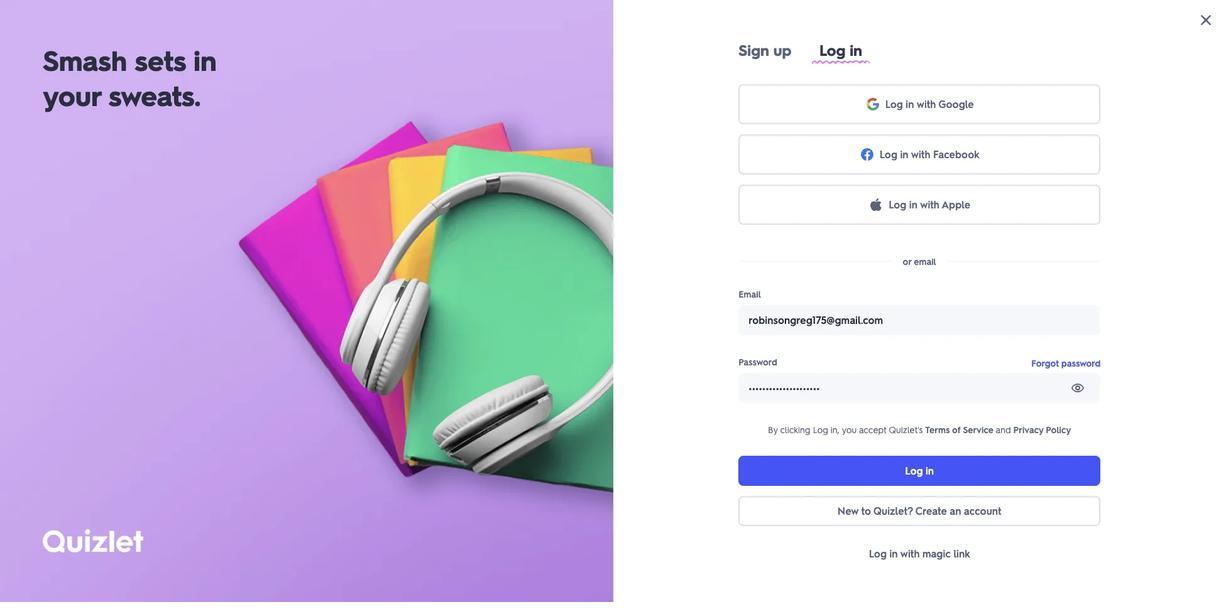 Task type: locate. For each thing, give the bounding box(es) containing it.
account
[[964, 505, 1001, 518]]

forgot password
[[1031, 358, 1101, 369]]

is
[[276, 237, 284, 253]]

smash
[[43, 42, 127, 78]]

sign up now button
[[231, 337, 329, 377]]

their
[[328, 290, 353, 306], [459, 290, 485, 306]]

of inside the experience a new era of ai-enhanced learning
[[515, 155, 542, 191]]

learning up the #1
[[407, 190, 515, 226]]

0 vertical spatial ai-
[[231, 190, 272, 226]]

300
[[414, 255, 436, 271]]

or
[[903, 256, 911, 267]]

it's
[[413, 237, 427, 253]]

1 horizontal spatial to
[[861, 505, 871, 518]]

1 vertical spatial to
[[861, 505, 871, 518]]

0 vertical spatial your
[[43, 77, 101, 113]]

1 horizontal spatial their
[[459, 290, 485, 306]]

0 vertical spatial up
[[1195, 14, 1206, 25]]

quizlet?
[[873, 505, 913, 518]]

log inside button
[[885, 97, 903, 111]]

sign up
[[1175, 14, 1206, 25], [739, 40, 791, 60]]

tools down quizlet's
[[231, 290, 260, 306]]

reach
[[424, 290, 456, 306]]

0 horizontal spatial log in
[[819, 40, 862, 60]]

up for tab list containing sign up
[[773, 40, 791, 60]]

tab list containing sign up
[[739, 40, 1101, 64]]

2 horizontal spatial and
[[996, 424, 1011, 435]]

and down the million
[[463, 272, 485, 288]]

with for log in with google
[[917, 97, 936, 111]]

ai- inside quizlet is more than flashcards: it's the #1 global learning platform. join our community of 300 million learners using quizlet's practice tests, expert solutions and ai-powered tools to improve their grades and reach their goals.
[[488, 272, 506, 288]]

to inside quizlet is more than flashcards: it's the #1 global learning platform. join our community of 300 million learners using quizlet's practice tests, expert solutions and ai-powered tools to improve their grades and reach their goals.
[[263, 290, 275, 306]]

2 vertical spatial sign
[[251, 350, 272, 363]]

and inside smash sets in your sweats. dialog
[[996, 424, 1011, 435]]

1 horizontal spatial your
[[351, 537, 409, 573]]

our
[[311, 255, 330, 271], [577, 537, 620, 573]]

up inside sign up now button
[[275, 350, 287, 363]]

1 vertical spatial tools
[[868, 537, 932, 573]]

1 horizontal spatial tools
[[868, 537, 932, 573]]

sign up inside smash sets in your sweats. dialog
[[739, 40, 791, 60]]

powered
[[506, 272, 557, 288]]

1 horizontal spatial ai-
[[488, 272, 506, 288]]

0 horizontal spatial sign
[[251, 350, 272, 363]]

privacy
[[1013, 424, 1043, 435]]

smash sets in your sweats. dialog
[[0, 0, 1226, 603]]

sign up tab
[[739, 40, 791, 64]]

with inside "button"
[[911, 148, 930, 161]]

1 vertical spatial new
[[628, 537, 679, 573]]

1 vertical spatial log in
[[905, 464, 934, 478]]

log in
[[819, 40, 862, 60], [905, 464, 934, 478]]

by
[[768, 424, 778, 435]]

goals.
[[488, 290, 522, 306]]

1 vertical spatial ai-
[[488, 272, 506, 288]]

tools down quizlet?
[[868, 537, 932, 573]]

apple
[[942, 198, 970, 211]]

new
[[407, 155, 459, 191], [628, 537, 679, 573]]

expert
[[367, 272, 404, 288]]

1 horizontal spatial log in
[[905, 464, 934, 478]]

0 vertical spatial our
[[311, 255, 330, 271]]

2 vertical spatial up
[[275, 350, 287, 363]]

log inside button
[[889, 198, 906, 211]]

log in with apple button
[[739, 185, 1101, 225]]

0 horizontal spatial new
[[407, 155, 459, 191]]

up
[[1195, 14, 1206, 25], [773, 40, 791, 60], [275, 350, 287, 363]]

with
[[917, 97, 936, 111], [911, 148, 930, 161], [920, 198, 939, 211], [517, 537, 570, 573], [900, 547, 920, 561]]

1 vertical spatial your
[[351, 537, 409, 573]]

quizlet image
[[43, 530, 143, 557], [43, 530, 143, 553]]

up inside sign up 'tab'
[[773, 40, 791, 60]]

0 horizontal spatial to
[[263, 290, 275, 306]]

and left privacy
[[996, 424, 1011, 435]]

ace your classes with our new suite of study tools
[[294, 537, 932, 573]]

1 vertical spatial learning
[[507, 237, 554, 253]]

of
[[515, 155, 542, 191], [399, 255, 411, 271], [952, 424, 961, 435], [755, 537, 782, 573]]

more
[[288, 237, 317, 253]]

now
[[289, 350, 309, 363]]

forgot
[[1031, 358, 1059, 369]]

1 vertical spatial sign up
[[739, 40, 791, 60]]

with for log in with magic link
[[900, 547, 920, 561]]

0 vertical spatial sign
[[1175, 14, 1193, 25]]

0 vertical spatial sign up
[[1175, 14, 1206, 25]]

their down tests,
[[328, 290, 353, 306]]

in
[[850, 40, 862, 60], [194, 42, 217, 78], [906, 97, 914, 111], [900, 148, 908, 161], [909, 198, 917, 211], [926, 464, 934, 478], [889, 547, 898, 561]]

accept
[[859, 424, 886, 435]]

tests,
[[334, 272, 363, 288]]

community
[[333, 255, 396, 271]]

policy
[[1046, 424, 1071, 435]]

ace
[[294, 537, 344, 573]]

0 vertical spatial tools
[[231, 290, 260, 306]]

ai- up quizlet
[[231, 190, 272, 226]]

1 vertical spatial sign
[[739, 40, 769, 60]]

learning
[[407, 190, 515, 226], [507, 237, 554, 253]]

2 vertical spatial and
[[996, 424, 1011, 435]]

and down solutions
[[399, 290, 421, 306]]

in inside smash sets in your sweats.
[[194, 42, 217, 78]]

an
[[950, 505, 961, 518]]

with inside button
[[917, 97, 936, 111]]

0 horizontal spatial ai-
[[231, 190, 272, 226]]

0 vertical spatial to
[[263, 290, 275, 306]]

0 horizontal spatial up
[[275, 350, 287, 363]]

2 horizontal spatial sign
[[1175, 14, 1193, 25]]

sweats.
[[108, 77, 201, 113]]

classes
[[417, 537, 510, 573]]

tab list
[[739, 40, 1101, 64]]

2 horizontal spatial up
[[1195, 14, 1206, 25]]

in,
[[831, 424, 839, 435]]

0 vertical spatial learning
[[407, 190, 515, 226]]

log in with facebook button
[[739, 134, 1101, 175]]

1 horizontal spatial and
[[463, 272, 485, 288]]

1 vertical spatial our
[[577, 537, 620, 573]]

1 horizontal spatial sign up
[[1175, 14, 1206, 25]]

1 vertical spatial and
[[399, 290, 421, 306]]

0 horizontal spatial their
[[328, 290, 353, 306]]

log in button
[[739, 456, 1101, 486]]

to right new
[[861, 505, 871, 518]]

tools
[[231, 290, 260, 306], [868, 537, 932, 573]]

up for "sign up" button
[[1195, 14, 1206, 25]]

sign
[[1175, 14, 1193, 25], [739, 40, 769, 60], [251, 350, 272, 363]]

up for sign up now button
[[275, 350, 287, 363]]

0 horizontal spatial and
[[399, 290, 421, 306]]

google
[[938, 97, 974, 111]]

0 horizontal spatial your
[[43, 77, 101, 113]]

1 horizontal spatial sign
[[739, 40, 769, 60]]

the
[[431, 237, 449, 253]]

log inside tab
[[819, 40, 846, 60]]

ai-
[[231, 190, 272, 226], [488, 272, 506, 288]]

with inside button
[[900, 547, 920, 561]]

apple image
[[869, 197, 884, 212]]

platform.
[[231, 255, 283, 271]]

log in with facebook
[[880, 148, 980, 161]]

their right the reach
[[459, 290, 485, 306]]

0 vertical spatial log in
[[819, 40, 862, 60]]

to down quizlet's
[[263, 290, 275, 306]]

of right era
[[515, 155, 542, 191]]

0 vertical spatial new
[[407, 155, 459, 191]]

ai- down the learners
[[488, 272, 506, 288]]

log
[[819, 40, 846, 60], [885, 97, 903, 111], [880, 148, 897, 161], [889, 198, 906, 211], [813, 424, 828, 435], [905, 464, 923, 478], [869, 547, 887, 561]]

of left 300
[[399, 255, 411, 271]]

sign up now
[[251, 350, 309, 363]]

with inside button
[[920, 198, 939, 211]]

1 vertical spatial up
[[773, 40, 791, 60]]

to
[[263, 290, 275, 306], [861, 505, 871, 518]]

with for log in with apple
[[920, 198, 939, 211]]

or email
[[903, 256, 936, 267]]

None search field
[[295, 8, 1059, 32]]

our inside quizlet is more than flashcards: it's the #1 global learning platform. join our community of 300 million learners using quizlet's practice tests, expert solutions and ai-powered tools to improve their grades and reach their goals.
[[311, 255, 330, 271]]

of right terms
[[952, 424, 961, 435]]

your
[[43, 77, 101, 113], [351, 537, 409, 573]]

0 horizontal spatial tools
[[231, 290, 260, 306]]

learning up using
[[507, 237, 554, 253]]

sign for "sign up" button
[[1175, 14, 1193, 25]]

1 horizontal spatial new
[[628, 537, 679, 573]]

and
[[463, 272, 485, 288], [399, 290, 421, 306], [996, 424, 1011, 435]]

sets
[[135, 42, 186, 78]]

learning inside the experience a new era of ai-enhanced learning
[[407, 190, 515, 226]]

0 horizontal spatial our
[[311, 255, 330, 271]]

up inside "sign up" button
[[1195, 14, 1206, 25]]

terms of service link
[[925, 424, 994, 436]]

in inside "button"
[[900, 148, 908, 161]]

1 horizontal spatial up
[[773, 40, 791, 60]]

0 horizontal spatial sign up
[[739, 40, 791, 60]]

grades
[[357, 290, 396, 306]]

in inside button
[[909, 198, 917, 211]]



Task type: describe. For each thing, give the bounding box(es) containing it.
your inside smash sets in your sweats.
[[43, 77, 101, 113]]

experience a new era of ai-enhanced learning
[[231, 155, 542, 226]]

close x image
[[1198, 13, 1213, 28]]

password
[[1061, 358, 1101, 369]]

tools inside quizlet is more than flashcards: it's the #1 global learning platform. join our community of 300 million learners using quizlet's practice tests, expert solutions and ai-powered tools to improve their grades and reach their goals.
[[231, 290, 260, 306]]

experience
[[231, 155, 377, 191]]

service
[[963, 424, 994, 435]]

Email text field
[[749, 308, 1090, 333]]

facebook
[[933, 148, 980, 161]]

email
[[914, 256, 936, 267]]

log in with magic link button
[[869, 547, 970, 562]]

practice
[[284, 272, 330, 288]]

facebook image
[[860, 147, 875, 162]]

by clicking log in, you accept quizlet's terms of service and privacy policy
[[768, 424, 1071, 435]]

quizlet is more than flashcards: it's the #1 global learning platform. join our community of 300 million learners using quizlet's practice tests, expert solutions and ai-powered tools to improve their grades and reach their goals.
[[231, 237, 560, 306]]

log in inside tab
[[819, 40, 862, 60]]

clicking
[[780, 424, 810, 435]]

suite
[[687, 537, 748, 573]]

new to quizlet? create an account
[[838, 505, 1001, 518]]

quizlet's
[[231, 272, 281, 288]]

in inside tab
[[850, 40, 862, 60]]

log in with magic link
[[869, 547, 970, 561]]

flashcards:
[[349, 237, 409, 253]]

you
[[842, 424, 857, 435]]

log in with google button
[[739, 84, 1101, 124]]

email
[[739, 288, 761, 300]]

log in with apple
[[889, 198, 970, 211]]

era
[[466, 155, 508, 191]]

million
[[440, 255, 477, 271]]

of inside smash sets in your sweats. dialog
[[952, 424, 961, 435]]

of inside quizlet is more than flashcards: it's the #1 global learning platform. join our community of 300 million learners using quizlet's practice tests, expert solutions and ai-powered tools to improve their grades and reach their goals.
[[399, 255, 411, 271]]

in inside button
[[906, 97, 914, 111]]

new inside the experience a new era of ai-enhanced learning
[[407, 155, 459, 191]]

than
[[321, 237, 345, 253]]

log in tab
[[812, 40, 870, 64]]

join
[[286, 255, 307, 271]]

create
[[915, 505, 947, 518]]

2 their from the left
[[459, 290, 485, 306]]

0 vertical spatial and
[[463, 272, 485, 288]]

learners
[[480, 255, 527, 271]]

log in inside button
[[905, 464, 934, 478]]

sign up inside button
[[1175, 14, 1206, 25]]

a
[[384, 155, 399, 191]]

solutions
[[407, 272, 460, 288]]

forgot password link
[[1031, 357, 1101, 370]]

ai- inside the experience a new era of ai-enhanced learning
[[231, 190, 272, 226]]

using
[[530, 255, 560, 271]]

global
[[467, 237, 504, 253]]

smash sets in your sweats.
[[43, 42, 217, 113]]

terms
[[925, 424, 950, 435]]

1 their from the left
[[328, 290, 353, 306]]

close modal element
[[1196, 10, 1216, 30]]

eye image
[[1070, 381, 1085, 396]]

to inside button
[[861, 505, 871, 518]]

magic
[[922, 547, 951, 561]]

sign inside 'tab'
[[739, 40, 769, 60]]

improve
[[279, 290, 325, 306]]

1 horizontal spatial our
[[577, 537, 620, 573]]

enhanced
[[272, 190, 400, 226]]

learning inside quizlet is more than flashcards: it's the #1 global learning platform. join our community of 300 million learners using quizlet's practice tests, expert solutions and ai-powered tools to improve their grades and reach their goals.
[[507, 237, 554, 253]]

study
[[790, 537, 860, 573]]

new to quizlet? create an account button
[[739, 496, 1101, 527]]

tab list inside smash sets in your sweats. dialog
[[739, 40, 1101, 64]]

with for log in with facebook
[[911, 148, 930, 161]]

link
[[954, 547, 970, 561]]

quizlet
[[231, 237, 272, 253]]

sign up button
[[1165, 7, 1216, 32]]

new
[[838, 505, 859, 518]]

#1
[[453, 237, 464, 253]]

google multicolor image
[[865, 97, 880, 112]]

of right suite
[[755, 537, 782, 573]]

privacy policy link
[[1013, 424, 1071, 436]]

quizlet's
[[889, 424, 923, 435]]

log in with google
[[885, 97, 974, 111]]

Password password field
[[749, 376, 1090, 401]]

sign for sign up now button
[[251, 350, 272, 363]]

password
[[739, 356, 777, 368]]

log inside "button"
[[880, 148, 897, 161]]



Task type: vqa. For each thing, say whether or not it's contained in the screenshot.
2nd caret right image from the bottom of the page
no



